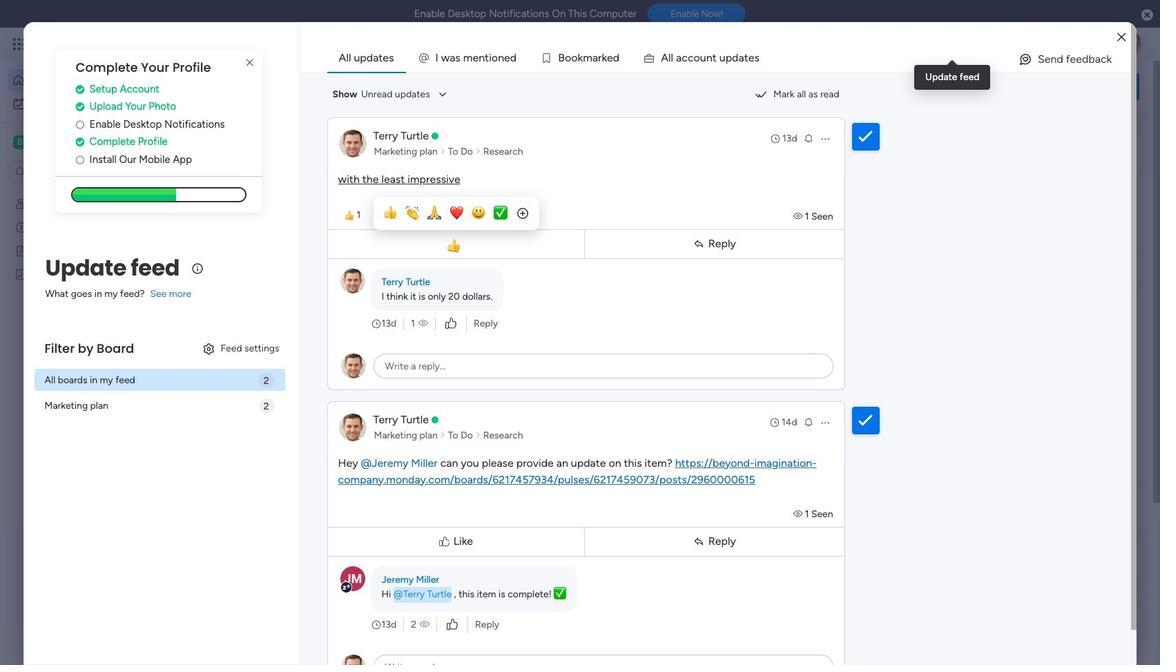 Task type: describe. For each thing, give the bounding box(es) containing it.
search everything image
[[1041, 37, 1054, 51]]

see plans image
[[229, 37, 242, 52]]

v2 like image
[[447, 617, 458, 633]]

public dashboard image
[[15, 267, 28, 281]]

1 slider arrow image from the left
[[440, 145, 446, 159]]

circle o image
[[76, 155, 85, 165]]

workspace image
[[13, 135, 27, 150]]

1 vertical spatial public board image
[[457, 280, 472, 295]]

dapulse close image
[[1142, 8, 1154, 22]]

workspace selection element
[[13, 134, 87, 151]]

Search in workspace field
[[29, 164, 115, 180]]

help image
[[1071, 37, 1085, 51]]

0 vertical spatial option
[[8, 69, 168, 91]]

2 slider arrow image from the left
[[475, 429, 481, 443]]

give feedback image
[[1019, 53, 1033, 66]]

component image
[[457, 302, 469, 314]]

1 vertical spatial v2 seen image
[[794, 508, 805, 520]]

v2 like image
[[446, 316, 457, 331]]

2 check circle image from the top
[[76, 137, 85, 147]]

1 slider arrow image from the left
[[440, 429, 446, 443]]

v2 seen image
[[794, 210, 805, 222]]

add to favorites image
[[410, 280, 424, 294]]

v2 seen image for v2 like icon
[[420, 618, 430, 632]]

circle o image
[[76, 119, 85, 130]]

2 vertical spatial option
[[0, 191, 176, 194]]

remove from favorites image
[[410, 449, 424, 463]]



Task type: vqa. For each thing, say whether or not it's contained in the screenshot.
installed apps button
no



Task type: locate. For each thing, give the bounding box(es) containing it.
public board image up the component "icon"
[[457, 280, 472, 295]]

v2 seen image for v2 like image
[[419, 317, 428, 331]]

quick search results list box
[[213, 157, 900, 509]]

1 horizontal spatial slider arrow image
[[475, 145, 481, 159]]

dapulse x slim image
[[242, 55, 258, 71]]

0 vertical spatial v2 seen image
[[419, 317, 428, 331]]

2 vertical spatial v2 seen image
[[420, 618, 430, 632]]

v2 user feedback image
[[944, 79, 954, 94]]

list box
[[0, 189, 176, 472]]

check circle image up check circle image
[[76, 84, 85, 95]]

terry turtle image
[[1122, 33, 1144, 55]]

1 check circle image from the top
[[76, 84, 85, 95]]

option down search in workspace field
[[0, 191, 176, 194]]

tab
[[327, 44, 406, 72]]

2 element
[[353, 548, 369, 564]]

1 vertical spatial option
[[8, 93, 168, 115]]

check circle image
[[76, 84, 85, 95], [76, 137, 85, 147]]

slider arrow image
[[440, 429, 446, 443], [475, 429, 481, 443]]

check circle image
[[76, 102, 85, 112]]

slider arrow image
[[440, 145, 446, 159], [475, 145, 481, 159]]

1 vertical spatial check circle image
[[76, 137, 85, 147]]

option up circle o image
[[8, 93, 168, 115]]

0 horizontal spatial slider arrow image
[[440, 145, 446, 159]]

v2 seen image
[[419, 317, 428, 331], [794, 508, 805, 520], [420, 618, 430, 632]]

getting started element
[[933, 531, 1140, 586]]

1 horizontal spatial slider arrow image
[[475, 429, 481, 443]]

0 vertical spatial check circle image
[[76, 84, 85, 95]]

select product image
[[12, 37, 26, 51]]

2 slider arrow image from the left
[[475, 145, 481, 159]]

dapulse x slim image
[[1119, 128, 1136, 144]]

public board image up the public dashboard image
[[15, 244, 28, 257]]

option up check circle image
[[8, 69, 168, 91]]

help center element
[[933, 598, 1140, 653]]

close image
[[1118, 32, 1126, 42]]

option
[[8, 69, 168, 91], [8, 93, 168, 115], [0, 191, 176, 194]]

0 horizontal spatial public board image
[[15, 244, 28, 257]]

public board image
[[15, 244, 28, 257], [457, 280, 472, 295]]

0 horizontal spatial slider arrow image
[[440, 429, 446, 443]]

0 vertical spatial public board image
[[15, 244, 28, 257]]

1 horizontal spatial public board image
[[457, 280, 472, 295]]

tab list
[[327, 44, 1132, 72]]

terry turtle image
[[246, 646, 274, 665]]

check circle image down circle o image
[[76, 137, 85, 147]]



